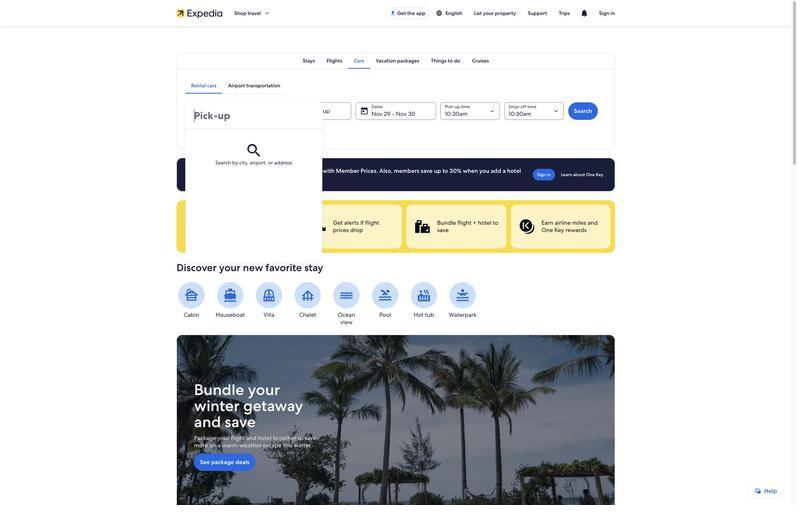 Task type: vqa. For each thing, say whether or not it's contained in the screenshot.
Have
no



Task type: describe. For each thing, give the bounding box(es) containing it.
members
[[394, 167, 420, 175]]

bundle flight + hotel to save
[[438, 219, 499, 234]]

a left 10%
[[217, 174, 220, 182]]

to inside bundle your winter getaway and save package your flight and hotel together to save more on a warm-weather escape this winter.
[[298, 435, 304, 442]]

learn
[[562, 172, 573, 178]]

hot tub button
[[409, 282, 439, 319]]

if
[[361, 219, 364, 227]]

list
[[475, 10, 482, 16]]

tab list containing rental cars
[[185, 78, 286, 94]]

your for discover
[[219, 261, 241, 274]]

when
[[463, 167, 478, 175]]

waterpark
[[449, 311, 477, 319]]

the
[[408, 10, 415, 16]]

winter
[[194, 396, 240, 416]]

flight inside bundle flight + hotel to save
[[458, 219, 472, 227]]

ocean view button
[[332, 282, 362, 326]]

tab list containing stays
[[177, 53, 616, 69]]

sign inside dropdown button
[[600, 10, 610, 16]]

search button
[[569, 102, 598, 120]]

hotels
[[305, 167, 322, 175]]

prices.
[[361, 167, 378, 175]]

earn airline miles and one key rewards
[[542, 219, 598, 234]]

view
[[341, 319, 353, 326]]

search for search
[[575, 107, 593, 115]]

to left 10%
[[210, 174, 216, 182]]

miles
[[573, 219, 587, 227]]

shop travel
[[234, 10, 261, 16]]

stays link
[[297, 53, 321, 69]]

-
[[392, 110, 395, 118]]

save
[[210, 167, 223, 175]]

together
[[273, 435, 297, 442]]

rental cars
[[191, 82, 217, 89]]

winter.
[[294, 442, 312, 450]]

stay
[[305, 261, 324, 274]]

2 nov from the left
[[396, 110, 407, 118]]

shop travel button
[[229, 4, 277, 22]]

discover your new favorite stay
[[177, 261, 324, 274]]

trips
[[559, 10, 570, 16]]

expedia logo image
[[177, 8, 223, 18]]

airport
[[228, 82, 245, 89]]

waterpark button
[[448, 282, 478, 319]]

travel
[[248, 10, 261, 16]]

earn
[[542, 219, 554, 227]]

support link
[[522, 7, 553, 20]]

cars
[[207, 82, 217, 89]]

save up 'warm-'
[[225, 412, 256, 432]]

get for get the app
[[398, 10, 406, 16]]

hot tub
[[414, 311, 435, 319]]

get the app
[[398, 10, 426, 16]]

houseboat
[[216, 311, 245, 319]]

sign in link
[[533, 169, 556, 181]]

cars
[[354, 57, 364, 64]]

rental cars link
[[185, 78, 222, 94]]

cars link
[[348, 53, 370, 69]]

0 horizontal spatial and
[[194, 412, 221, 432]]

more inside bundle your winter getaway and save package your flight and hotel together to save more on a warm-weather escape this winter.
[[194, 442, 208, 450]]

29
[[384, 110, 391, 118]]

houseboat button
[[215, 282, 245, 319]]

see
[[200, 459, 210, 466]]

rental
[[191, 82, 206, 89]]

about
[[574, 172, 586, 178]]

get the app link
[[385, 7, 431, 19]]

in inside main content
[[548, 172, 551, 178]]

small image
[[436, 10, 443, 16]]

flight inside the save 10% or more on over 100,000 hotels with member prices. also, members save up to 30% when you add a hotel to a flight
[[222, 174, 236, 182]]

nov 29 - nov 30
[[372, 110, 416, 118]]

cabin button
[[177, 282, 207, 319]]

list your property link
[[469, 7, 522, 20]]

package
[[211, 459, 234, 466]]

bundle your winter getaway and save main content
[[0, 26, 792, 506]]

up
[[434, 167, 442, 175]]

100,000
[[281, 167, 304, 175]]

trailing image
[[264, 10, 271, 16]]

sign in inside dropdown button
[[600, 10, 616, 16]]

key inside earn airline miles and one key rewards
[[555, 226, 565, 234]]

address
[[274, 159, 293, 166]]

airport,
[[250, 159, 267, 166]]

hot
[[414, 311, 424, 319]]

a right add
[[503, 167, 506, 175]]

1 nov from the left
[[372, 110, 383, 118]]

30%
[[450, 167, 462, 175]]

this
[[283, 442, 293, 450]]

learn about one key
[[562, 172, 604, 178]]

Pick-up text field
[[185, 102, 323, 129]]

search for search by city, airport, or address
[[216, 159, 231, 166]]

airport transportation link
[[222, 78, 286, 94]]

shop
[[234, 10, 247, 16]]

bundle your winter getaway and save package your flight and hotel together to save more on a warm-weather escape this winter.
[[194, 380, 317, 450]]

chalet button
[[293, 282, 323, 319]]

your for list
[[484, 10, 494, 16]]

city,
[[239, 159, 249, 166]]

communication center icon image
[[581, 9, 589, 18]]

flight inside bundle your winter getaway and save package your flight and hotel together to save more on a warm-weather escape this winter.
[[231, 435, 245, 442]]

app
[[417, 10, 426, 16]]

vacation packages
[[376, 57, 420, 64]]

save inside the save 10% or more on over 100,000 hotels with member prices. also, members save up to 30% when you add a hotel to a flight
[[421, 167, 433, 175]]



Task type: locate. For each thing, give the bounding box(es) containing it.
discover
[[177, 261, 217, 274]]

to inside bundle flight + hotel to save
[[493, 219, 499, 227]]

flights link
[[321, 53, 348, 69]]

nov left the 29
[[372, 110, 383, 118]]

one left 'airline'
[[542, 226, 554, 234]]

2 vertical spatial and
[[247, 435, 257, 442]]

30
[[409, 110, 416, 118]]

airline
[[555, 219, 571, 227]]

1 vertical spatial bundle
[[194, 380, 244, 400]]

hotel inside the save 10% or more on over 100,000 hotels with member prices. also, members save up to 30% when you add a hotel to a flight
[[508, 167, 522, 175]]

bundle inside bundle flight + hotel to save
[[438, 219, 457, 227]]

on inside the save 10% or more on over 100,000 hotels with member prices. also, members save up to 30% when you add a hotel to a flight
[[259, 167, 266, 175]]

over
[[268, 167, 280, 175]]

0 horizontal spatial hotel
[[258, 435, 272, 442]]

member
[[336, 167, 360, 175]]

flight
[[222, 174, 236, 182], [366, 219, 380, 227], [458, 219, 472, 227], [231, 435, 245, 442]]

tab list
[[177, 53, 616, 69], [185, 78, 286, 94]]

warm-
[[222, 442, 240, 450]]

do
[[454, 57, 461, 64]]

or inside the save 10% or more on over 100,000 hotels with member prices. also, members save up to 30% when you add a hotel to a flight
[[237, 167, 242, 175]]

more up see
[[194, 442, 208, 450]]

drop
[[350, 226, 363, 234]]

one right about
[[587, 172, 595, 178]]

or down by
[[237, 167, 242, 175]]

0 horizontal spatial or
[[237, 167, 242, 175]]

1 vertical spatial more
[[194, 442, 208, 450]]

0 vertical spatial key
[[596, 172, 604, 178]]

0 vertical spatial sign
[[600, 10, 610, 16]]

sign in right communication center icon
[[600, 10, 616, 16]]

0 horizontal spatial nov
[[372, 110, 383, 118]]

on left 'warm-'
[[210, 442, 217, 450]]

1 out of 3 element
[[303, 205, 403, 249]]

key right earn
[[555, 226, 565, 234]]

pool button
[[371, 282, 401, 319]]

bundle for flight
[[438, 219, 457, 227]]

1 vertical spatial tab list
[[185, 78, 286, 94]]

get inside get alerts if flight prices drop
[[333, 219, 343, 227]]

villa
[[264, 311, 275, 319]]

2 vertical spatial hotel
[[258, 435, 272, 442]]

0 vertical spatial one
[[587, 172, 595, 178]]

0 vertical spatial on
[[259, 167, 266, 175]]

0 vertical spatial tab list
[[177, 53, 616, 69]]

a inside bundle your winter getaway and save package your flight and hotel together to save more on a warm-weather escape this winter.
[[218, 442, 221, 450]]

bundle inside bundle your winter getaway and save package your flight and hotel together to save more on a warm-weather escape this winter.
[[194, 380, 244, 400]]

1 vertical spatial search
[[216, 159, 231, 166]]

rewards
[[566, 226, 587, 234]]

and right 'warm-'
[[247, 435, 257, 442]]

0 horizontal spatial sign
[[538, 172, 546, 178]]

travel sale activities deals image
[[177, 335, 616, 506]]

transportation
[[247, 82, 281, 89]]

nov
[[372, 110, 383, 118], [396, 110, 407, 118]]

things to do
[[431, 57, 461, 64]]

hotel
[[508, 167, 522, 175], [478, 219, 492, 227], [258, 435, 272, 442]]

1 vertical spatial hotel
[[478, 219, 492, 227]]

1 horizontal spatial get
[[398, 10, 406, 16]]

your for bundle
[[248, 380, 280, 400]]

get inside "link"
[[398, 10, 406, 16]]

ocean
[[338, 311, 356, 319]]

sign
[[600, 10, 610, 16], [538, 172, 546, 178]]

1 vertical spatial in
[[548, 172, 551, 178]]

you
[[480, 167, 490, 175]]

trips link
[[553, 7, 576, 20]]

on
[[259, 167, 266, 175], [210, 442, 217, 450]]

or up "over" at the left of page
[[268, 159, 273, 166]]

0 horizontal spatial sign in
[[538, 172, 551, 178]]

2 out of 3 element
[[407, 205, 507, 249]]

support
[[528, 10, 548, 16]]

sign inside bundle your winter getaway and save main content
[[538, 172, 546, 178]]

search inside button
[[575, 107, 593, 115]]

cabin
[[184, 311, 199, 319]]

key right about
[[596, 172, 604, 178]]

get right download the app button image
[[398, 10, 406, 16]]

0 horizontal spatial more
[[194, 442, 208, 450]]

pool
[[380, 311, 391, 319]]

and right "miles"
[[588, 219, 598, 227]]

alerts
[[345, 219, 359, 227]]

things
[[431, 57, 447, 64]]

hotel inside bundle your winter getaway and save package your flight and hotel together to save more on a warm-weather escape this winter.
[[258, 435, 272, 442]]

hotel inside bundle flight + hotel to save
[[478, 219, 492, 227]]

1 vertical spatial key
[[555, 226, 565, 234]]

and
[[588, 219, 598, 227], [194, 412, 221, 432], [247, 435, 257, 442]]

list your property
[[475, 10, 517, 16]]

1 horizontal spatial more
[[244, 167, 258, 175]]

0 vertical spatial get
[[398, 10, 406, 16]]

download the app button image
[[390, 10, 396, 16]]

in right communication center icon
[[611, 10, 616, 16]]

0 vertical spatial and
[[588, 219, 598, 227]]

2 horizontal spatial and
[[588, 219, 598, 227]]

nov right the -
[[396, 110, 407, 118]]

to right 'up'
[[443, 167, 449, 175]]

0 horizontal spatial get
[[333, 219, 343, 227]]

0 horizontal spatial one
[[542, 226, 554, 234]]

flight down by
[[222, 174, 236, 182]]

1 horizontal spatial bundle
[[438, 219, 457, 227]]

english button
[[431, 7, 469, 20]]

hotel right +
[[478, 219, 492, 227]]

in left learn
[[548, 172, 551, 178]]

with
[[323, 167, 335, 175]]

prices
[[333, 226, 349, 234]]

stays
[[303, 57, 315, 64]]

and inside earn airline miles and one key rewards
[[588, 219, 598, 227]]

1 vertical spatial and
[[194, 412, 221, 432]]

property
[[495, 10, 517, 16]]

1 vertical spatial or
[[237, 167, 242, 175]]

save left +
[[438, 226, 449, 234]]

0 horizontal spatial bundle
[[194, 380, 244, 400]]

1 horizontal spatial hotel
[[478, 219, 492, 227]]

hotel left together
[[258, 435, 272, 442]]

get alerts if flight prices drop
[[333, 219, 380, 234]]

0 vertical spatial more
[[244, 167, 258, 175]]

1 horizontal spatial in
[[611, 10, 616, 16]]

villa button
[[254, 282, 284, 319]]

get for get alerts if flight prices drop
[[333, 219, 343, 227]]

flight inside get alerts if flight prices drop
[[366, 219, 380, 227]]

sign in left learn
[[538, 172, 551, 178]]

1 horizontal spatial on
[[259, 167, 266, 175]]

one inside earn airline miles and one key rewards
[[542, 226, 554, 234]]

sign right communication center icon
[[600, 10, 610, 16]]

by
[[232, 159, 238, 166]]

0 vertical spatial or
[[268, 159, 273, 166]]

0 horizontal spatial search
[[216, 159, 231, 166]]

0 horizontal spatial key
[[555, 226, 565, 234]]

0 horizontal spatial on
[[210, 442, 217, 450]]

vacation
[[376, 57, 396, 64]]

get
[[398, 10, 406, 16], [333, 219, 343, 227]]

flight right if
[[366, 219, 380, 227]]

0 vertical spatial sign in
[[600, 10, 616, 16]]

see package deals link
[[194, 454, 256, 472]]

ocean view
[[338, 311, 356, 326]]

1 horizontal spatial nov
[[396, 110, 407, 118]]

+
[[473, 219, 477, 227]]

bundle for your
[[194, 380, 244, 400]]

save 10% or more on over 100,000 hotels with member prices. also, members save up to 30% when you add a hotel to a flight
[[210, 167, 522, 182]]

to inside tab list
[[448, 57, 453, 64]]

1 horizontal spatial sign
[[600, 10, 610, 16]]

sign left learn
[[538, 172, 546, 178]]

get left the alerts
[[333, 219, 343, 227]]

sign in inside bundle your winter getaway and save main content
[[538, 172, 551, 178]]

learn about one key link
[[559, 169, 607, 181]]

weather
[[240, 442, 262, 450]]

save left 'up'
[[421, 167, 433, 175]]

0 horizontal spatial in
[[548, 172, 551, 178]]

0 vertical spatial in
[[611, 10, 616, 16]]

add
[[491, 167, 502, 175]]

english
[[446, 10, 463, 16]]

vacation packages link
[[370, 53, 426, 69]]

to right this
[[298, 435, 304, 442]]

to
[[448, 57, 453, 64], [443, 167, 449, 175], [210, 174, 216, 182], [493, 219, 499, 227], [298, 435, 304, 442]]

more down search by city, airport, or address
[[244, 167, 258, 175]]

1 vertical spatial sign in
[[538, 172, 551, 178]]

more inside the save 10% or more on over 100,000 hotels with member prices. also, members save up to 30% when you add a hotel to a flight
[[244, 167, 258, 175]]

1 horizontal spatial key
[[596, 172, 604, 178]]

to right +
[[493, 219, 499, 227]]

chalet
[[299, 311, 317, 319]]

key
[[596, 172, 604, 178], [555, 226, 565, 234]]

see package deals
[[200, 459, 250, 466]]

1 horizontal spatial or
[[268, 159, 273, 166]]

a
[[503, 167, 506, 175], [217, 174, 220, 182], [218, 442, 221, 450]]

new
[[243, 261, 263, 274]]

search
[[575, 107, 593, 115], [216, 159, 231, 166]]

1 vertical spatial one
[[542, 226, 554, 234]]

0 vertical spatial bundle
[[438, 219, 457, 227]]

1 vertical spatial on
[[210, 442, 217, 450]]

on down airport,
[[259, 167, 266, 175]]

to left do
[[448, 57, 453, 64]]

things to do link
[[426, 53, 467, 69]]

flight up deals
[[231, 435, 245, 442]]

0 vertical spatial hotel
[[508, 167, 522, 175]]

escape
[[263, 442, 282, 450]]

save inside bundle flight + hotel to save
[[438, 226, 449, 234]]

on inside bundle your winter getaway and save package your flight and hotel together to save more on a warm-weather escape this winter.
[[210, 442, 217, 450]]

one
[[587, 172, 595, 178], [542, 226, 554, 234]]

a left 'warm-'
[[218, 442, 221, 450]]

1 vertical spatial get
[[333, 219, 343, 227]]

getaway
[[243, 396, 303, 416]]

cruises link
[[467, 53, 495, 69]]

1 horizontal spatial and
[[247, 435, 257, 442]]

packages
[[398, 57, 420, 64]]

sign in
[[600, 10, 616, 16], [538, 172, 551, 178]]

2 horizontal spatial hotel
[[508, 167, 522, 175]]

flight left +
[[458, 219, 472, 227]]

3 out of 3 element
[[511, 205, 611, 249]]

hotel right add
[[508, 167, 522, 175]]

1 horizontal spatial one
[[587, 172, 595, 178]]

and up package
[[194, 412, 221, 432]]

1 vertical spatial sign
[[538, 172, 546, 178]]

package
[[194, 435, 216, 442]]

also,
[[380, 167, 393, 175]]

1 horizontal spatial search
[[575, 107, 593, 115]]

favorite
[[266, 261, 302, 274]]

0 vertical spatial search
[[575, 107, 593, 115]]

your
[[484, 10, 494, 16], [219, 261, 241, 274], [248, 380, 280, 400], [218, 435, 230, 442]]

bundle
[[438, 219, 457, 227], [194, 380, 244, 400]]

1 horizontal spatial sign in
[[600, 10, 616, 16]]

cruises
[[472, 57, 489, 64]]

deals
[[236, 459, 250, 466]]

save right this
[[305, 435, 317, 442]]

in inside dropdown button
[[611, 10, 616, 16]]



